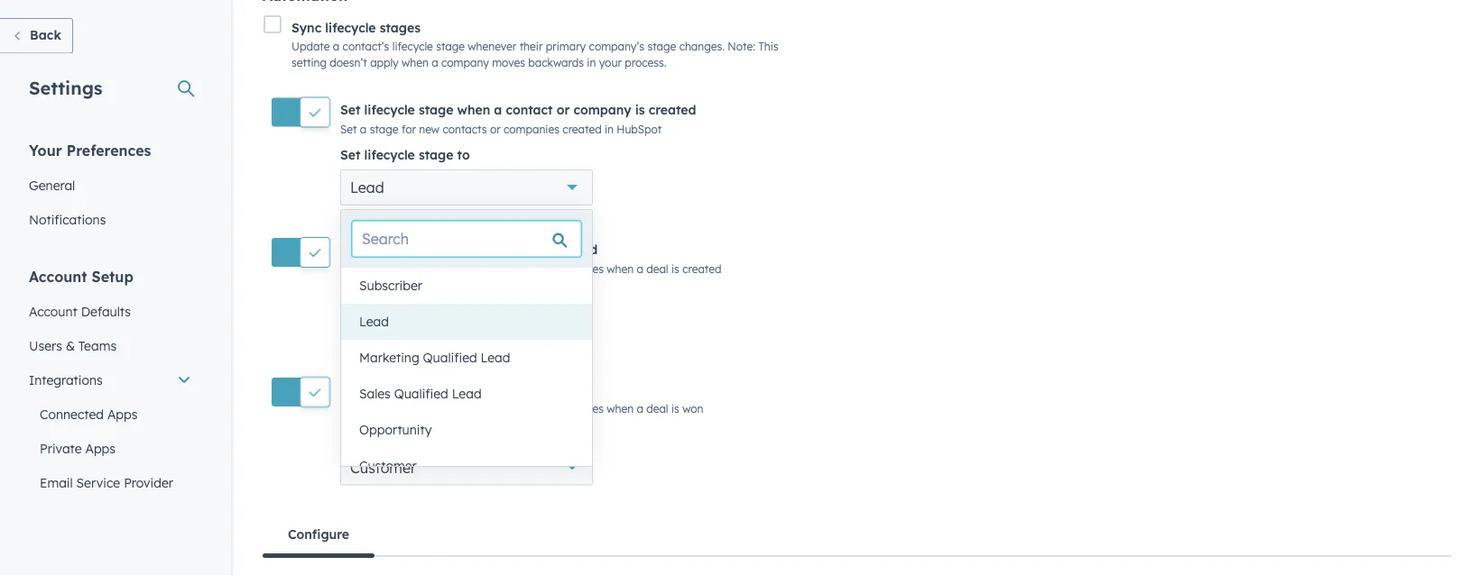 Task type: locate. For each thing, give the bounding box(es) containing it.
service
[[76, 475, 120, 491]]

1 associated from the top
[[419, 262, 475, 276]]

lifecycle up marketing
[[364, 287, 415, 303]]

company
[[441, 56, 489, 69], [574, 102, 632, 118]]

and down marketing qualified lead button
[[525, 403, 545, 416]]

users & teams
[[29, 338, 117, 354]]

1 customer from the left
[[359, 459, 417, 474]]

tab panel
[[263, 557, 1452, 576]]

in inside sync lifecycle stages update a contact's lifecycle stage whenever their primary company's stage changes. note: this setting doesn't apply when a company moves backwards in your process.
[[587, 56, 596, 69]]

set lifecycle stage to up marketing
[[340, 287, 470, 303]]

provider
[[124, 475, 173, 491]]

general link
[[18, 168, 202, 203]]

account setup
[[29, 268, 133, 286]]

opportunity up marketing
[[350, 319, 433, 337]]

sales qualified lead button
[[341, 376, 592, 413]]

notifications link
[[18, 203, 202, 237]]

lifecycle inside set lifecycle stage when a contact or company is created set a stage for new contacts or companies created in hubspot
[[364, 102, 415, 118]]

apps inside 'link'
[[107, 407, 138, 423]]

to up lead popup button
[[457, 147, 470, 163]]

or up lead popup button
[[490, 122, 501, 136]]

1 vertical spatial set lifecycle stage to
[[340, 287, 470, 303]]

contacts for opportunity
[[478, 262, 522, 276]]

for inside set lifecycle stage when a deal is created set a stage for associated contacts and companies when a deal is created
[[402, 262, 416, 276]]

1 vertical spatial account
[[29, 304, 77, 320]]

apps up "service"
[[85, 441, 116, 457]]

to up lead button
[[457, 287, 470, 303]]

contacts down search "search box" at the top
[[478, 262, 522, 276]]

&
[[66, 338, 75, 354]]

whenever
[[468, 40, 517, 53]]

2 vertical spatial for
[[402, 403, 416, 416]]

contacts inside set lifecycle stage when a deal is created set a stage for associated contacts and companies when a deal is created
[[478, 262, 522, 276]]

customer
[[359, 459, 417, 474], [350, 459, 416, 477]]

marketing qualified lead button
[[341, 340, 592, 376]]

0 horizontal spatial company
[[441, 56, 489, 69]]

companies
[[504, 122, 560, 136], [548, 262, 604, 276], [548, 403, 604, 416]]

set lifecycle stage to down sales qualified lead on the left of page
[[340, 427, 470, 443]]

back
[[30, 27, 61, 43]]

settings
[[29, 76, 102, 99]]

5 set from the top
[[340, 262, 357, 276]]

is
[[635, 102, 645, 118], [537, 242, 546, 258], [672, 262, 680, 276], [537, 382, 546, 398], [672, 403, 680, 416]]

process.
[[625, 56, 667, 69]]

contacts right the new
[[443, 122, 487, 136]]

contacts
[[443, 122, 487, 136], [478, 262, 522, 276], [478, 403, 522, 416]]

for down sales qualified lead on the left of page
[[402, 403, 416, 416]]

3 for from the top
[[402, 403, 416, 416]]

0 vertical spatial company
[[441, 56, 489, 69]]

to
[[457, 147, 470, 163], [457, 287, 470, 303], [457, 427, 470, 443]]

0 vertical spatial in
[[587, 56, 596, 69]]

lifecycle down marketing
[[364, 382, 415, 398]]

0 vertical spatial for
[[402, 122, 416, 136]]

2 associated from the top
[[419, 403, 475, 416]]

account up account defaults
[[29, 268, 87, 286]]

2 vertical spatial contacts
[[478, 403, 522, 416]]

sales qualified lead
[[359, 386, 482, 402]]

0 vertical spatial associated
[[419, 262, 475, 276]]

account
[[29, 268, 87, 286], [29, 304, 77, 320]]

lead
[[350, 179, 384, 197], [359, 314, 389, 330], [481, 350, 511, 366], [452, 386, 482, 402]]

apps for private apps
[[85, 441, 116, 457]]

account for account setup
[[29, 268, 87, 286]]

lifecycle inside set lifecycle stage when a deal is created set a stage for associated contacts and companies when a deal is created
[[364, 242, 415, 258]]

0 vertical spatial or
[[557, 102, 570, 118]]

qualified down 'marketing qualified lead'
[[394, 386, 448, 402]]

in
[[587, 56, 596, 69], [605, 122, 614, 136]]

0 vertical spatial set lifecycle stage to
[[340, 147, 470, 163]]

qualified down opportunity popup button on the bottom of the page
[[423, 350, 477, 366]]

lead button
[[340, 170, 593, 206]]

2 for from the top
[[402, 262, 416, 276]]

1 and from the top
[[525, 262, 545, 276]]

update
[[292, 40, 330, 53]]

backwards
[[528, 56, 584, 69]]

to up customer button
[[457, 427, 470, 443]]

company up 'hubspot' on the top left of the page
[[574, 102, 632, 118]]

or
[[557, 102, 570, 118], [490, 122, 501, 136]]

opportunity button
[[340, 310, 593, 346]]

companies inside set lifecycle stage when a deal is created set a stage for associated contacts and companies when a deal is created
[[548, 262, 604, 276]]

0 horizontal spatial or
[[490, 122, 501, 136]]

1 vertical spatial or
[[490, 122, 501, 136]]

1 vertical spatial apps
[[85, 441, 116, 457]]

0 vertical spatial opportunity
[[350, 319, 433, 337]]

set lifecycle stage when a contact or company is created set a stage for new contacts or companies created in hubspot
[[340, 102, 697, 136]]

associated down search "search box" at the top
[[419, 262, 475, 276]]

1 vertical spatial associated
[[419, 403, 475, 416]]

lifecycle up contact's
[[325, 19, 376, 35]]

stage down the new
[[419, 147, 454, 163]]

is inside set lifecycle stage when a contact or company is created set a stage for new contacts or companies created in hubspot
[[635, 102, 645, 118]]

to for customer
[[457, 427, 470, 443]]

qualified for marketing
[[423, 350, 477, 366]]

opportunity down sales
[[359, 423, 432, 438]]

1 vertical spatial qualified
[[394, 386, 448, 402]]

and
[[525, 262, 545, 276], [525, 403, 545, 416]]

2 account from the top
[[29, 304, 77, 320]]

and down search "search box" at the top
[[525, 262, 545, 276]]

apps
[[107, 407, 138, 423], [85, 441, 116, 457]]

1 vertical spatial contacts
[[478, 262, 522, 276]]

when
[[402, 56, 429, 69], [457, 102, 490, 118], [457, 242, 490, 258], [607, 262, 634, 276], [457, 382, 490, 398], [607, 403, 634, 416]]

users
[[29, 338, 62, 354]]

3 to from the top
[[457, 427, 470, 443]]

account up users
[[29, 304, 77, 320]]

lifecycle
[[325, 19, 376, 35], [392, 40, 433, 53], [364, 102, 415, 118], [364, 147, 415, 163], [364, 242, 415, 258], [364, 287, 415, 303], [364, 382, 415, 398], [364, 427, 415, 443]]

this
[[759, 40, 779, 53]]

1 horizontal spatial won
[[683, 403, 704, 416]]

stage left the new
[[370, 122, 399, 136]]

0 vertical spatial and
[[525, 262, 545, 276]]

2 customer from the left
[[350, 459, 416, 477]]

1 vertical spatial companies
[[548, 262, 604, 276]]

2 vertical spatial to
[[457, 427, 470, 443]]

set lifecycle stage to
[[340, 147, 470, 163], [340, 287, 470, 303], [340, 427, 470, 443]]

hubspot
[[617, 122, 662, 136]]

stage up customer button
[[419, 427, 454, 443]]

set lifecycle stage to for customer
[[340, 427, 470, 443]]

lifecycle down the apply
[[364, 102, 415, 118]]

subscriber button
[[341, 268, 592, 304]]

a
[[333, 40, 340, 53], [432, 56, 438, 69], [494, 102, 502, 118], [360, 122, 367, 136], [494, 242, 502, 258], [360, 262, 367, 276], [637, 262, 644, 276], [494, 382, 502, 398], [360, 403, 367, 416], [637, 403, 644, 416]]

and inside set lifecycle stage when a deal is won set a stage for associated contacts and companies when a deal is won
[[525, 403, 545, 416]]

deal
[[506, 242, 533, 258], [647, 262, 669, 276], [506, 382, 533, 398], [647, 403, 669, 416]]

qualified
[[423, 350, 477, 366], [394, 386, 448, 402]]

associated down sales qualified lead on the left of page
[[419, 403, 475, 416]]

opportunity
[[350, 319, 433, 337], [359, 423, 432, 438]]

0 vertical spatial qualified
[[423, 350, 477, 366]]

1 set lifecycle stage to from the top
[[340, 147, 470, 163]]

0 vertical spatial to
[[457, 147, 470, 163]]

0 vertical spatial account
[[29, 268, 87, 286]]

1 for from the top
[[402, 122, 416, 136]]

stage up lead button
[[419, 287, 454, 303]]

1 vertical spatial opportunity
[[359, 423, 432, 438]]

3 set lifecycle stage to from the top
[[340, 427, 470, 443]]

1 vertical spatial and
[[525, 403, 545, 416]]

0 vertical spatial apps
[[107, 407, 138, 423]]

private apps
[[40, 441, 116, 457]]

associated
[[419, 262, 475, 276], [419, 403, 475, 416]]

when inside sync lifecycle stages update a contact's lifecycle stage whenever their primary company's stage changes. note: this setting doesn't apply when a company moves backwards in your process.
[[402, 56, 429, 69]]

stage down 'marketing qualified lead'
[[419, 382, 454, 398]]

for
[[402, 122, 416, 136], [402, 262, 416, 276], [402, 403, 416, 416]]

for for customer
[[402, 403, 416, 416]]

stage
[[436, 40, 465, 53], [648, 40, 676, 53], [419, 102, 454, 118], [370, 122, 399, 136], [419, 147, 454, 163], [419, 242, 454, 258], [370, 262, 399, 276], [419, 287, 454, 303], [419, 382, 454, 398], [370, 403, 399, 416], [419, 427, 454, 443]]

0 horizontal spatial in
[[587, 56, 596, 69]]

created
[[649, 102, 697, 118], [563, 122, 602, 136], [550, 242, 598, 258], [683, 262, 722, 276]]

1 vertical spatial company
[[574, 102, 632, 118]]

1 account from the top
[[29, 268, 87, 286]]

stage up the process.
[[648, 40, 676, 53]]

company inside sync lifecycle stages update a contact's lifecycle stage whenever their primary company's stage changes. note: this setting doesn't apply when a company moves backwards in your process.
[[441, 56, 489, 69]]

sales
[[359, 386, 391, 402]]

companies inside set lifecycle stage when a deal is won set a stage for associated contacts and companies when a deal is won
[[548, 403, 604, 416]]

4 set from the top
[[340, 242, 361, 258]]

1 vertical spatial won
[[683, 403, 704, 416]]

apps for connected apps
[[107, 407, 138, 423]]

1 vertical spatial for
[[402, 262, 416, 276]]

subscriber
[[359, 278, 423, 294]]

for up subscriber
[[402, 262, 416, 276]]

0 vertical spatial contacts
[[443, 122, 487, 136]]

1 vertical spatial in
[[605, 122, 614, 136]]

in left 'hubspot' on the top left of the page
[[605, 122, 614, 136]]

2 set from the top
[[340, 122, 357, 136]]

integrations button
[[18, 363, 202, 398]]

1 to from the top
[[457, 147, 470, 163]]

stage up the new
[[419, 102, 454, 118]]

1 horizontal spatial in
[[605, 122, 614, 136]]

integrations
[[29, 372, 103, 388]]

list box
[[341, 268, 592, 485]]

new
[[419, 122, 440, 136]]

2 set lifecycle stage to from the top
[[340, 287, 470, 303]]

their
[[520, 40, 543, 53]]

set lifecycle stage to down the new
[[340, 147, 470, 163]]

back link
[[0, 18, 73, 54]]

for inside set lifecycle stage when a deal is won set a stage for associated contacts and companies when a deal is won
[[402, 403, 416, 416]]

1 horizontal spatial company
[[574, 102, 632, 118]]

in left your on the top left of page
[[587, 56, 596, 69]]

2 to from the top
[[457, 287, 470, 303]]

1 vertical spatial to
[[457, 287, 470, 303]]

0 vertical spatial companies
[[504, 122, 560, 136]]

0 vertical spatial won
[[550, 382, 576, 398]]

associated inside set lifecycle stage when a deal is won set a stage for associated contacts and companies when a deal is won
[[419, 403, 475, 416]]

lifecycle down stages
[[392, 40, 433, 53]]

connected apps
[[40, 407, 138, 423]]

contact's
[[343, 40, 389, 53]]

general
[[29, 177, 75, 193]]

your
[[29, 141, 62, 159]]

2 and from the top
[[525, 403, 545, 416]]

opportunity inside popup button
[[350, 319, 433, 337]]

2 vertical spatial set lifecycle stage to
[[340, 427, 470, 443]]

lifecycle up subscriber
[[364, 242, 415, 258]]

to for opportunity
[[457, 287, 470, 303]]

stage left whenever
[[436, 40, 465, 53]]

company down whenever
[[441, 56, 489, 69]]

associated inside set lifecycle stage when a deal is created set a stage for associated contacts and companies when a deal is created
[[419, 262, 475, 276]]

and for customer
[[525, 403, 545, 416]]

stage down sales
[[370, 403, 399, 416]]

defaults
[[81, 304, 131, 320]]

and inside set lifecycle stage when a deal is created set a stage for associated contacts and companies when a deal is created
[[525, 262, 545, 276]]

won
[[550, 382, 576, 398], [683, 403, 704, 416]]

account defaults link
[[18, 295, 202, 329]]

stage up subscriber button
[[419, 242, 454, 258]]

0 horizontal spatial won
[[550, 382, 576, 398]]

set
[[340, 102, 361, 118], [340, 122, 357, 136], [340, 147, 361, 163], [340, 242, 361, 258], [340, 262, 357, 276], [340, 287, 361, 303], [340, 382, 361, 398], [340, 403, 357, 416], [340, 427, 361, 443]]

2 vertical spatial companies
[[548, 403, 604, 416]]

account for account defaults
[[29, 304, 77, 320]]

contacts down marketing qualified lead button
[[478, 403, 522, 416]]

lead button
[[341, 304, 592, 340]]

or right contact
[[557, 102, 570, 118]]

contacts inside set lifecycle stage when a deal is won set a stage for associated contacts and companies when a deal is won
[[478, 403, 522, 416]]

private apps link
[[18, 432, 202, 466]]

marketing qualified lead
[[359, 350, 511, 366]]

for left the new
[[402, 122, 416, 136]]

sync lifecycle stages update a contact's lifecycle stage whenever their primary company's stage changes. note: this setting doesn't apply when a company moves backwards in your process.
[[292, 19, 779, 69]]

set lifecycle stage to for opportunity
[[340, 287, 470, 303]]

apps down integrations button
[[107, 407, 138, 423]]



Task type: vqa. For each thing, say whether or not it's contained in the screenshot.
search hubspot search box
no



Task type: describe. For each thing, give the bounding box(es) containing it.
lead inside popup button
[[350, 179, 384, 197]]

to for lead
[[457, 147, 470, 163]]

primary
[[546, 40, 586, 53]]

email service provider
[[40, 475, 173, 491]]

apply
[[370, 56, 399, 69]]

companies for opportunity
[[548, 262, 604, 276]]

notifications
[[29, 212, 106, 228]]

and for opportunity
[[525, 262, 545, 276]]

companies for customer
[[548, 403, 604, 416]]

stage up subscriber
[[370, 262, 399, 276]]

when inside set lifecycle stage when a contact or company is created set a stage for new contacts or companies created in hubspot
[[457, 102, 490, 118]]

8 set from the top
[[340, 403, 357, 416]]

set lifecycle stage when a deal is won set a stage for associated contacts and companies when a deal is won
[[340, 382, 704, 416]]

lifecycle inside set lifecycle stage when a deal is won set a stage for associated contacts and companies when a deal is won
[[364, 382, 415, 398]]

connected apps link
[[18, 398, 202, 432]]

1 horizontal spatial or
[[557, 102, 570, 118]]

lifecycle down sales
[[364, 427, 415, 443]]

in inside set lifecycle stage when a contact or company is created set a stage for new contacts or companies created in hubspot
[[605, 122, 614, 136]]

contact
[[506, 102, 553, 118]]

doesn't
[[330, 56, 367, 69]]

stages
[[380, 19, 421, 35]]

note:
[[728, 40, 756, 53]]

associated for customer
[[419, 403, 475, 416]]

teams
[[78, 338, 117, 354]]

1 set from the top
[[340, 102, 361, 118]]

for inside set lifecycle stage when a contact or company is created set a stage for new contacts or companies created in hubspot
[[402, 122, 416, 136]]

3 set from the top
[[340, 147, 361, 163]]

private
[[40, 441, 82, 457]]

email
[[40, 475, 73, 491]]

moves
[[492, 56, 525, 69]]

customer button
[[341, 449, 592, 485]]

company inside set lifecycle stage when a contact or company is created set a stage for new contacts or companies created in hubspot
[[574, 102, 632, 118]]

changes.
[[679, 40, 725, 53]]

configure
[[288, 527, 349, 543]]

7 set from the top
[[340, 382, 361, 398]]

set lifecycle stage to for lead
[[340, 147, 470, 163]]

email service provider link
[[18, 466, 202, 501]]

sync
[[292, 19, 322, 35]]

opportunity inside button
[[359, 423, 432, 438]]

Search search field
[[352, 221, 581, 257]]

opportunity button
[[341, 413, 592, 449]]

setup
[[92, 268, 133, 286]]

6 set from the top
[[340, 287, 361, 303]]

setting
[[292, 56, 327, 69]]

for for opportunity
[[402, 262, 416, 276]]

customer inside button
[[359, 459, 417, 474]]

your
[[599, 56, 622, 69]]

account defaults
[[29, 304, 131, 320]]

lifecycle up lead popup button
[[364, 147, 415, 163]]

configure link
[[263, 513, 375, 559]]

users & teams link
[[18, 329, 202, 363]]

list box containing subscriber
[[341, 268, 592, 485]]

customer button
[[340, 450, 593, 486]]

preferences
[[67, 141, 151, 159]]

companies inside set lifecycle stage when a contact or company is created set a stage for new contacts or companies created in hubspot
[[504, 122, 560, 136]]

connected
[[40, 407, 104, 423]]

your preferences element
[[18, 140, 202, 237]]

your preferences
[[29, 141, 151, 159]]

company's
[[589, 40, 645, 53]]

qualified for sales
[[394, 386, 448, 402]]

contacts inside set lifecycle stage when a contact or company is created set a stage for new contacts or companies created in hubspot
[[443, 122, 487, 136]]

9 set from the top
[[340, 427, 361, 443]]

account setup element
[[18, 267, 202, 576]]

marketing
[[359, 350, 420, 366]]

set lifecycle stage when a deal is created set a stage for associated contacts and companies when a deal is created
[[340, 242, 722, 276]]

associated for opportunity
[[419, 262, 475, 276]]

contacts for customer
[[478, 403, 522, 416]]

customer inside popup button
[[350, 459, 416, 477]]



